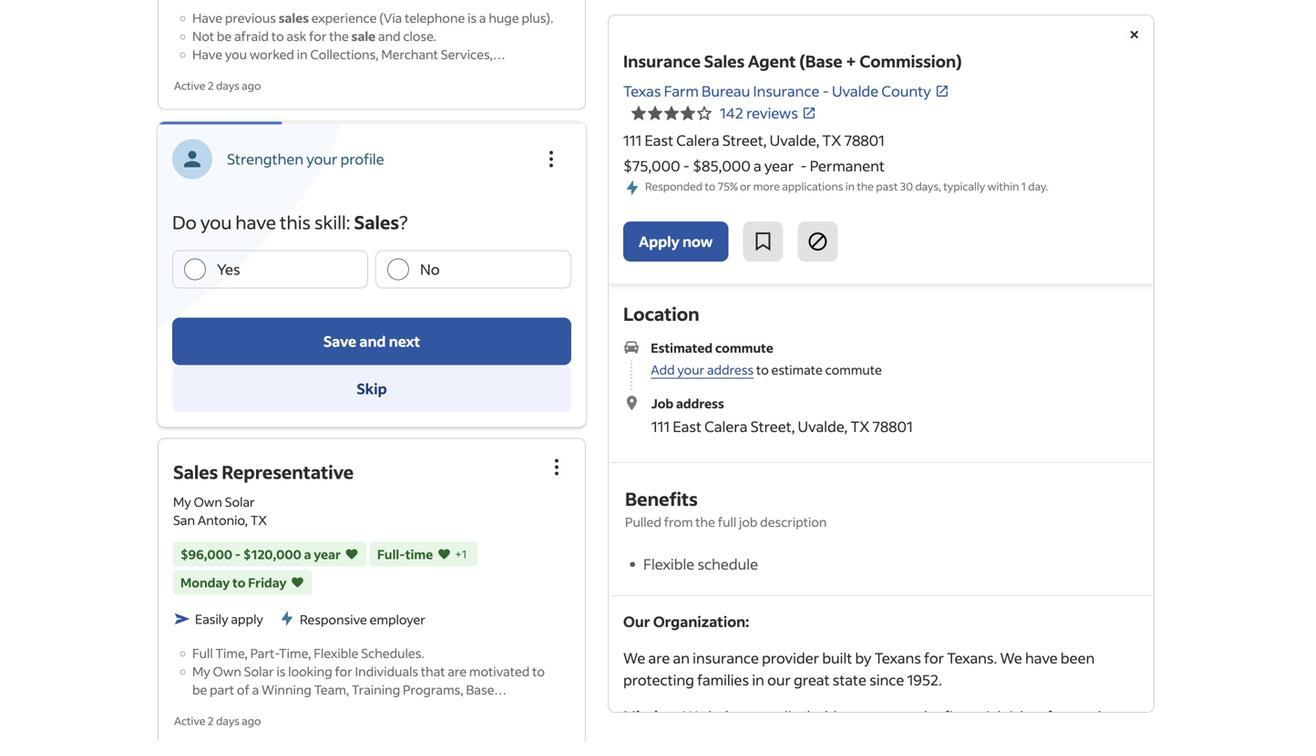 Task type: locate. For each thing, give the bounding box(es) containing it.
sale
[[352, 28, 376, 44]]

- up monday to friday
[[235, 546, 241, 562]]

0 vertical spatial our
[[768, 671, 791, 689]]

days down afraid
[[216, 78, 240, 92]]

are inside we are an insurance provider built by texans for texans. we have been protecting families in our great state since 1952.
[[649, 649, 670, 667]]

0 vertical spatial active 2 days ago
[[174, 78, 261, 92]]

address down estimated
[[707, 362, 754, 378]]

1 vertical spatial 1
[[462, 547, 467, 561]]

our
[[768, 671, 791, 689], [741, 707, 764, 726]]

telephone
[[405, 10, 465, 26]]

to left the ask
[[272, 28, 284, 44]]

strengthen
[[227, 150, 304, 168]]

agent
[[748, 51, 796, 72]]

part-
[[250, 645, 279, 661]]

1 horizontal spatial are
[[649, 649, 670, 667]]

0 horizontal spatial is
[[277, 663, 286, 680]]

tx inside "my own solar san antonio, tx"
[[251, 512, 267, 528]]

78801 inside the "job address 111 east calera street, uvalde, tx 78801"
[[873, 417, 913, 436]]

1 horizontal spatial your
[[678, 362, 705, 378]]

$96,000 - $120,000 a year
[[180, 546, 341, 562]]

2 horizontal spatial tx
[[851, 417, 870, 436]]

111 up $75,000
[[623, 131, 642, 149]]

0 horizontal spatial 1
[[462, 547, 467, 561]]

the down experience at the left
[[329, 28, 349, 44]]

matches your preference image for full-time
[[437, 545, 451, 563]]

and down the mission:
[[647, 729, 673, 741]]

and inside the have previous sales experience (via telephone is a huge plus). not be afraid to ask for the sale and close. have you worked in collections, merchant services,…
[[378, 28, 401, 44]]

address inside the "job address 111 east calera street, uvalde, tx 78801"
[[676, 395, 724, 411]]

in right families
[[752, 671, 765, 689]]

to inside the have previous sales experience (via telephone is a huge plus). not be afraid to ask for the sale and close. have you worked in collections, merchant services,…
[[272, 28, 284, 44]]

have inside we are an insurance provider built by texans for texans. we have been protecting families in our great state since 1952.
[[1026, 649, 1058, 667]]

days down 'part'
[[216, 714, 240, 728]]

motivated
[[469, 663, 530, 680]]

base…
[[466, 681, 507, 698]]

1 horizontal spatial in
[[752, 671, 765, 689]]

0 vertical spatial uvalde,
[[770, 131, 820, 149]]

have up not
[[192, 10, 222, 26]]

0 vertical spatial flexible
[[644, 555, 695, 574]]

0 horizontal spatial time,
[[216, 645, 248, 661]]

2 horizontal spatial in
[[846, 179, 855, 193]]

own up antonio,
[[194, 494, 222, 510]]

we right texans.
[[1000, 649, 1023, 667]]

solar down part-
[[244, 663, 274, 680]]

2 2 from the top
[[208, 714, 214, 728]]

address
[[707, 362, 754, 378], [676, 395, 724, 411]]

1 horizontal spatial year
[[765, 156, 794, 175]]

uvalde, inside the "job address 111 east calera street, uvalde, tx 78801"
[[798, 417, 848, 436]]

texans
[[875, 649, 921, 667]]

- up applications at top
[[801, 156, 807, 175]]

0 horizontal spatial for
[[309, 28, 327, 44]]

and down the (via
[[378, 28, 401, 44]]

0 vertical spatial tx
[[823, 131, 842, 149]]

to left estimate
[[757, 362, 769, 378]]

0 vertical spatial of
[[237, 681, 250, 698]]

1 vertical spatial your
[[678, 362, 705, 378]]

0 vertical spatial is
[[468, 10, 477, 26]]

this
[[280, 210, 311, 234]]

+ 1
[[455, 547, 467, 561]]

full
[[718, 514, 737, 530]]

1 horizontal spatial 111
[[652, 417, 670, 436]]

insurance up 'reviews'
[[753, 82, 820, 100]]

are up protecting
[[649, 649, 670, 667]]

estimated
[[651, 340, 713, 356]]

- up responded
[[683, 156, 690, 175]]

schedules.
[[361, 645, 425, 661]]

2 for my own solar is looking for individuals that are motivated to be part of a winning team, training programs, base…
[[208, 714, 214, 728]]

year
[[765, 156, 794, 175], [314, 546, 341, 562]]

life
[[623, 729, 644, 741]]

uvalde, down 'reviews'
[[770, 131, 820, 149]]

have left this
[[236, 210, 276, 234]]

ago for not be afraid to ask for the
[[242, 78, 261, 92]]

matches your preference image
[[437, 545, 451, 563], [290, 573, 305, 592]]

sales representative
[[173, 460, 354, 484]]

0 vertical spatial have
[[236, 210, 276, 234]]

you
[[225, 46, 247, 62], [200, 210, 232, 234]]

2 ago from the top
[[242, 714, 261, 728]]

+ right 'time'
[[455, 547, 462, 561]]

active 2 days ago down 'part'
[[174, 714, 261, 728]]

2 active 2 days ago from the top
[[174, 714, 261, 728]]

organization:
[[653, 612, 750, 631]]

year left matches your preference image on the bottom
[[314, 546, 341, 562]]

responded
[[645, 179, 703, 193]]

have down not
[[192, 46, 222, 62]]

that
[[421, 663, 445, 680]]

1 active 2 days ago from the top
[[174, 78, 261, 92]]

142
[[720, 103, 744, 122]]

we inside the we help our policyholders manage the financial risks of everyday life and successfully recover from insured losses through prompt
[[683, 707, 705, 726]]

2 down not
[[208, 78, 214, 92]]

the left past
[[857, 179, 874, 193]]

1 vertical spatial solar
[[244, 663, 274, 680]]

be inside the have previous sales experience (via telephone is a huge plus). not be afraid to ask for the sale and close. have you worked in collections, merchant services,…
[[217, 28, 232, 44]]

address down add your address button
[[676, 395, 724, 411]]

your left profile
[[307, 150, 338, 168]]

part
[[210, 681, 234, 698]]

in down permanent at the top of the page
[[846, 179, 855, 193]]

strengthen your profile
[[227, 150, 384, 168]]

1 vertical spatial my
[[192, 663, 210, 680]]

to inside full time, part-time, flexible schedules. my own solar is looking for individuals that are motivated to be part of a winning team, training programs, base…
[[532, 663, 545, 680]]

0 horizontal spatial my
[[173, 494, 191, 510]]

0 horizontal spatial your
[[307, 150, 338, 168]]

responsive employer
[[300, 611, 426, 628]]

or
[[740, 179, 751, 193]]

street, inside the "job address 111 east calera street, uvalde, tx 78801"
[[751, 417, 795, 436]]

1 vertical spatial and
[[359, 332, 386, 351]]

1 horizontal spatial of
[[1038, 707, 1053, 726]]

1 vertical spatial be
[[192, 681, 207, 698]]

1 vertical spatial year
[[314, 546, 341, 562]]

my up san
[[173, 494, 191, 510]]

1 vertical spatial east
[[673, 417, 702, 436]]

for up the team,
[[335, 663, 353, 680]]

111 down job
[[652, 417, 670, 436]]

we left help at right bottom
[[683, 707, 705, 726]]

1 horizontal spatial time,
[[279, 645, 311, 661]]

1 active from the top
[[174, 78, 206, 92]]

1 vertical spatial from
[[814, 729, 848, 741]]

0 vertical spatial in
[[297, 46, 308, 62]]

and inside "button"
[[359, 332, 386, 351]]

is
[[468, 10, 477, 26], [277, 663, 286, 680]]

own inside full time, part-time, flexible schedules. my own solar is looking for individuals that are motivated to be part of a winning team, training programs, base…
[[213, 663, 241, 680]]

by
[[855, 649, 872, 667]]

is up winning
[[277, 663, 286, 680]]

2 have from the top
[[192, 46, 222, 62]]

0 vertical spatial be
[[217, 28, 232, 44]]

0 horizontal spatial +
[[455, 547, 462, 561]]

looking
[[288, 663, 332, 680]]

from inside the we help our policyholders manage the financial risks of everyday life and successfully recover from insured losses through prompt
[[814, 729, 848, 741]]

provider
[[762, 649, 820, 667]]

0 vertical spatial address
[[707, 362, 754, 378]]

calera down add your address button
[[705, 417, 748, 436]]

your
[[307, 150, 338, 168], [678, 362, 705, 378]]

year up more on the top
[[765, 156, 794, 175]]

matches your preference image for monday to friday
[[290, 573, 305, 592]]

1 vertical spatial insurance
[[753, 82, 820, 100]]

calera up $85,000
[[677, 131, 720, 149]]

and left next
[[359, 332, 386, 351]]

0 vertical spatial from
[[664, 514, 693, 530]]

flexible up looking
[[314, 645, 359, 661]]

in inside we are an insurance provider built by texans for texans. we have been protecting families in our great state since 1952.
[[752, 671, 765, 689]]

street, down estimate
[[751, 417, 795, 436]]

0 horizontal spatial year
[[314, 546, 341, 562]]

own up 'part'
[[213, 663, 241, 680]]

be right not
[[217, 28, 232, 44]]

calera
[[677, 131, 720, 149], [705, 417, 748, 436]]

have left been
[[1026, 649, 1058, 667]]

commute up add your address button
[[715, 340, 774, 356]]

of inside full time, part-time, flexible schedules. my own solar is looking for individuals that are motivated to be part of a winning team, training programs, base…
[[237, 681, 250, 698]]

the up losses
[[919, 707, 941, 726]]

a right $120,000
[[304, 546, 311, 562]]

1 horizontal spatial have
[[1026, 649, 1058, 667]]

0 horizontal spatial our
[[741, 707, 764, 726]]

the inside the we help our policyholders manage the financial risks of everyday life and successfully recover from insured losses through prompt
[[919, 707, 941, 726]]

are
[[649, 649, 670, 667], [448, 663, 467, 680]]

matches your preference image left + 1
[[437, 545, 451, 563]]

0 vertical spatial my
[[173, 494, 191, 510]]

texas farm bureau insurance - uvalde county link
[[623, 80, 950, 102]]

0 horizontal spatial are
[[448, 663, 467, 680]]

tx
[[823, 131, 842, 149], [851, 417, 870, 436], [251, 512, 267, 528]]

a left winning
[[252, 681, 259, 698]]

0 vertical spatial solar
[[225, 494, 255, 510]]

in inside the have previous sales experience (via telephone is a huge plus). not be afraid to ask for the sale and close. have you worked in collections, merchant services,…
[[297, 46, 308, 62]]

111 inside the "job address 111 east calera street, uvalde, tx 78801"
[[652, 417, 670, 436]]

to
[[272, 28, 284, 44], [705, 179, 716, 193], [757, 362, 769, 378], [233, 574, 246, 591], [532, 663, 545, 680]]

active 2 days ago for not be afraid to ask for the
[[174, 78, 261, 92]]

1 vertical spatial of
[[1038, 707, 1053, 726]]

be
[[217, 28, 232, 44], [192, 681, 207, 698]]

solar inside full time, part-time, flexible schedules. my own solar is looking for individuals that are motivated to be part of a winning team, training programs, base…
[[244, 663, 274, 680]]

active down not
[[174, 78, 206, 92]]

we for we help our policyholders manage the financial risks of everyday life and successfully recover from insured losses through prompt
[[683, 707, 705, 726]]

matches your preference image right friday
[[290, 573, 305, 592]]

0 horizontal spatial in
[[297, 46, 308, 62]]

location
[[623, 302, 700, 326]]

to right motivated
[[532, 663, 545, 680]]

our inside the we help our policyholders manage the financial risks of everyday life and successfully recover from insured losses through prompt
[[741, 707, 764, 726]]

a left huge
[[479, 10, 486, 26]]

1 vertical spatial uvalde,
[[798, 417, 848, 436]]

a inside full time, part-time, flexible schedules. my own solar is looking for individuals that are motivated to be part of a winning team, training programs, base…
[[252, 681, 259, 698]]

time, up looking
[[279, 645, 311, 661]]

commute
[[715, 340, 774, 356], [826, 362, 882, 378]]

0 vertical spatial days
[[216, 78, 240, 92]]

0 vertical spatial have
[[192, 10, 222, 26]]

is left huge
[[468, 10, 477, 26]]

1 vertical spatial have
[[192, 46, 222, 62]]

non job content: strengthen your profile menu actions image
[[541, 148, 562, 170]]

$96,000
[[180, 546, 232, 562]]

is inside full time, part-time, flexible schedules. my own solar is looking for individuals that are motivated to be part of a winning team, training programs, base…
[[277, 663, 286, 680]]

tx inside the "job address 111 east calera street, uvalde, tx 78801"
[[851, 417, 870, 436]]

1 horizontal spatial we
[[683, 707, 705, 726]]

we are an insurance provider built by texans for texans. we have been protecting families in our great state since 1952.
[[623, 649, 1095, 689]]

description
[[760, 514, 827, 530]]

the left full
[[696, 514, 715, 530]]

save and next
[[323, 332, 420, 351]]

profile
[[341, 150, 384, 168]]

my down full
[[192, 663, 210, 680]]

0 vertical spatial year
[[765, 156, 794, 175]]

be inside full time, part-time, flexible schedules. my own solar is looking for individuals that are motivated to be part of a winning team, training programs, base…
[[192, 681, 207, 698]]

we for we are an insurance provider built by texans for texans. we have been protecting families in our great state since 1952.
[[623, 649, 646, 667]]

our down provider
[[768, 671, 791, 689]]

1 right 'time'
[[462, 547, 467, 561]]

risks
[[1004, 707, 1035, 726]]

for inside we are an insurance provider built by texans for texans. we have been protecting families in our great state since 1952.
[[924, 649, 944, 667]]

in down the ask
[[297, 46, 308, 62]]

year for $85,000
[[765, 156, 794, 175]]

sales up "my own solar san antonio, tx"
[[173, 460, 218, 484]]

uvalde, down estimate
[[798, 417, 848, 436]]

0 horizontal spatial matches your preference image
[[290, 573, 305, 592]]

successfully
[[675, 729, 757, 741]]

you right do
[[200, 210, 232, 234]]

close.
[[403, 28, 437, 44]]

2 vertical spatial in
[[752, 671, 765, 689]]

we up protecting
[[623, 649, 646, 667]]

county
[[882, 82, 931, 100]]

$75,000
[[623, 156, 681, 175]]

sales up bureau
[[704, 51, 745, 72]]

our right help at right bottom
[[741, 707, 764, 726]]

0 vertical spatial 78801
[[844, 131, 885, 149]]

from down benefits
[[664, 514, 693, 530]]

0 horizontal spatial 111
[[623, 131, 642, 149]]

days,
[[916, 179, 942, 193]]

0 vertical spatial sales
[[704, 51, 745, 72]]

insurance up farm
[[623, 51, 701, 72]]

commute right estimate
[[826, 362, 882, 378]]

days
[[216, 78, 240, 92], [216, 714, 240, 728]]

you down afraid
[[225, 46, 247, 62]]

are right that
[[448, 663, 467, 680]]

active for not be afraid to ask for the
[[174, 78, 206, 92]]

ago down worked
[[242, 78, 261, 92]]

0 horizontal spatial insurance
[[623, 51, 701, 72]]

1 horizontal spatial tx
[[823, 131, 842, 149]]

recover
[[760, 729, 812, 741]]

1 2 from the top
[[208, 78, 214, 92]]

0 horizontal spatial from
[[664, 514, 693, 530]]

2 vertical spatial sales
[[173, 460, 218, 484]]

sales right skill:
[[354, 210, 399, 234]]

1 horizontal spatial from
[[814, 729, 848, 741]]

1 vertical spatial is
[[277, 663, 286, 680]]

2 for not be afraid to ask for the
[[208, 78, 214, 92]]

solar up antonio,
[[225, 494, 255, 510]]

2 vertical spatial and
[[647, 729, 673, 741]]

the inside the have previous sales experience (via telephone is a huge plus). not be afraid to ask for the sale and close. have you worked in collections, merchant services,…
[[329, 28, 349, 44]]

(via
[[379, 10, 402, 26]]

1 horizontal spatial sales
[[354, 210, 399, 234]]

111 east calera street, uvalde, tx 78801
[[623, 131, 885, 149]]

1 vertical spatial active 2 days ago
[[174, 714, 261, 728]]

job actions for sales representative is collapsed image
[[546, 456, 568, 478]]

0 horizontal spatial we
[[623, 649, 646, 667]]

0 horizontal spatial of
[[237, 681, 250, 698]]

0 vertical spatial your
[[307, 150, 338, 168]]

insurance
[[623, 51, 701, 72], [753, 82, 820, 100]]

111
[[623, 131, 642, 149], [652, 417, 670, 436]]

ago down part-
[[242, 714, 261, 728]]

everyday
[[1056, 707, 1117, 726]]

insured
[[850, 729, 901, 741]]

1 time, from the left
[[216, 645, 248, 661]]

your down estimated
[[678, 362, 705, 378]]

families
[[697, 671, 749, 689]]

time,
[[216, 645, 248, 661], [279, 645, 311, 661]]

1 vertical spatial flexible
[[314, 645, 359, 661]]

1 days from the top
[[216, 78, 240, 92]]

and
[[378, 28, 401, 44], [359, 332, 386, 351], [647, 729, 673, 741]]

2 time, from the left
[[279, 645, 311, 661]]

1 vertical spatial have
[[1026, 649, 1058, 667]]

active down full
[[174, 714, 206, 728]]

2 active from the top
[[174, 714, 206, 728]]

0 vertical spatial active
[[174, 78, 206, 92]]

+ right (base
[[846, 51, 857, 72]]

winning
[[262, 681, 312, 698]]

responded to 75% or more applications in the past 30 days, typically within 1 day.
[[645, 179, 1049, 193]]

1 horizontal spatial my
[[192, 663, 210, 680]]

2 vertical spatial tx
[[251, 512, 267, 528]]

previous
[[225, 10, 276, 26]]

reviews
[[747, 103, 798, 122]]

apply
[[639, 232, 680, 251]]

1 vertical spatial matches your preference image
[[290, 573, 305, 592]]

ago for my own solar is looking for individuals that are motivated to be part of a winning team, training programs, base…
[[242, 714, 261, 728]]

close job details image
[[1124, 24, 1146, 46]]

0 vertical spatial +
[[846, 51, 857, 72]]

for right the ask
[[309, 28, 327, 44]]

2 down 'part'
[[208, 714, 214, 728]]

for inside full time, part-time, flexible schedules. my own solar is looking for individuals that are motivated to be part of a winning team, training programs, base…
[[335, 663, 353, 680]]

be left 'part'
[[192, 681, 207, 698]]

1 left day.
[[1022, 179, 1026, 193]]

and inside the we help our policyholders manage the financial risks of everyday life and successfully recover from insured losses through prompt
[[647, 729, 673, 741]]

active 2 days ago down not
[[174, 78, 261, 92]]

1 horizontal spatial be
[[217, 28, 232, 44]]

0 horizontal spatial have
[[236, 210, 276, 234]]

0 horizontal spatial flexible
[[314, 645, 359, 661]]

0 vertical spatial matches your preference image
[[437, 545, 451, 563]]

east up $75,000
[[645, 131, 674, 149]]

2 days from the top
[[216, 714, 240, 728]]

protecting
[[623, 671, 695, 689]]

own
[[194, 494, 222, 510], [213, 663, 241, 680]]

1 vertical spatial tx
[[851, 417, 870, 436]]

typically
[[944, 179, 986, 193]]

3.9 out of 5 stars image
[[631, 102, 713, 124]]

0 horizontal spatial tx
[[251, 512, 267, 528]]

for up 1952.
[[924, 649, 944, 667]]

No radio
[[387, 259, 409, 280]]

my
[[173, 494, 191, 510], [192, 663, 210, 680]]

next
[[389, 332, 420, 351]]

skill:
[[314, 210, 350, 234]]

1 ago from the top
[[242, 78, 261, 92]]

0 vertical spatial commute
[[715, 340, 774, 356]]

1 vertical spatial calera
[[705, 417, 748, 436]]

street,
[[723, 131, 767, 149], [751, 417, 795, 436]]

flexible down the pulled
[[644, 555, 695, 574]]

from inside benefits pulled from the full job description
[[664, 514, 693, 530]]

1 vertical spatial commute
[[826, 362, 882, 378]]

of right risks in the right bottom of the page
[[1038, 707, 1053, 726]]

texas farm bureau insurance - uvalde county
[[623, 82, 931, 100]]

0 vertical spatial you
[[225, 46, 247, 62]]

my inside full time, part-time, flexible schedules. my own solar is looking for individuals that are motivated to be part of a winning team, training programs, base…
[[192, 663, 210, 680]]

0 horizontal spatial be
[[192, 681, 207, 698]]

30
[[900, 179, 913, 193]]

time, right full
[[216, 645, 248, 661]]

1 horizontal spatial commute
[[826, 362, 882, 378]]

active 2 days ago for my own solar is looking for individuals that are motivated to be part of a winning team, training programs, base…
[[174, 714, 261, 728]]

1 horizontal spatial insurance
[[753, 82, 820, 100]]

1 vertical spatial 2
[[208, 714, 214, 728]]

from down policyholders
[[814, 729, 848, 741]]

75%
[[718, 179, 738, 193]]

schedule
[[698, 555, 758, 574]]

1 horizontal spatial +
[[846, 51, 857, 72]]

days for not be afraid to ask for the
[[216, 78, 240, 92]]

have
[[236, 210, 276, 234], [1026, 649, 1058, 667]]

street, up $75,000 - $85,000 a year - permanent
[[723, 131, 767, 149]]

of right 'part'
[[237, 681, 250, 698]]

1 horizontal spatial our
[[768, 671, 791, 689]]

east down job
[[673, 417, 702, 436]]

tx for my own solar san antonio, tx
[[251, 512, 267, 528]]



Task type: describe. For each thing, give the bounding box(es) containing it.
since
[[870, 671, 905, 689]]

mission:
[[623, 707, 683, 726]]

financial
[[944, 707, 1001, 726]]

our inside we are an insurance provider built by texans for texans. we have been protecting families in our great state since 1952.
[[768, 671, 791, 689]]

easily
[[195, 611, 228, 627]]

now
[[683, 232, 713, 251]]

worked
[[250, 46, 294, 62]]

monday
[[180, 574, 230, 591]]

ask
[[287, 28, 307, 44]]

0 vertical spatial calera
[[677, 131, 720, 149]]

0 vertical spatial east
[[645, 131, 674, 149]]

1952.
[[908, 671, 942, 689]]

apply now
[[639, 232, 713, 251]]

employer
[[370, 611, 426, 628]]

a up more on the top
[[754, 156, 762, 175]]

1 vertical spatial in
[[846, 179, 855, 193]]

full time, part-time, flexible schedules. my own solar is looking for individuals that are motivated to be part of a winning team, training programs, base…
[[192, 645, 545, 698]]

job address 111 east calera street, uvalde, tx 78801
[[652, 395, 913, 436]]

day.
[[1029, 179, 1049, 193]]

applications
[[782, 179, 844, 193]]

Yes radio
[[184, 259, 206, 280]]

1 horizontal spatial flexible
[[644, 555, 695, 574]]

0 vertical spatial insurance
[[623, 51, 701, 72]]

sales
[[279, 10, 309, 26]]

to left friday
[[233, 574, 246, 591]]

manage
[[861, 707, 916, 726]]

year for $120,000
[[314, 546, 341, 562]]

we help our policyholders manage the financial risks of everyday life and successfully recover from insured losses through prompt
[[623, 707, 1117, 741]]

0 vertical spatial 1
[[1022, 179, 1026, 193]]

calera inside the "job address 111 east calera street, uvalde, tx 78801"
[[705, 417, 748, 436]]

services,…
[[441, 46, 506, 62]]

collections,
[[310, 46, 379, 62]]

flexible schedule
[[644, 555, 758, 574]]

2 horizontal spatial sales
[[704, 51, 745, 72]]

are inside full time, part-time, flexible schedules. my own solar is looking for individuals that are motivated to be part of a winning team, training programs, base…
[[448, 663, 467, 680]]

solar inside "my own solar san antonio, tx"
[[225, 494, 255, 510]]

been
[[1061, 649, 1095, 667]]

the inside benefits pulled from the full job description
[[696, 514, 715, 530]]

benefits pulled from the full job description
[[625, 487, 827, 530]]

estimated commute add your address to estimate commute
[[651, 340, 882, 378]]

my inside "my own solar san antonio, tx"
[[173, 494, 191, 510]]

yes
[[217, 260, 240, 279]]

merchant
[[381, 46, 438, 62]]

2 horizontal spatial we
[[1000, 649, 1023, 667]]

0 horizontal spatial commute
[[715, 340, 774, 356]]

uvalde
[[832, 82, 879, 100]]

save this job image
[[752, 231, 774, 253]]

apply now button
[[623, 222, 729, 262]]

sales representative button
[[173, 460, 354, 484]]

job
[[652, 395, 674, 411]]

is inside the have previous sales experience (via telephone is a huge plus). not be afraid to ask for the sale and close. have you worked in collections, merchant services,…
[[468, 10, 477, 26]]

team,
[[314, 681, 349, 698]]

- left uvalde at top right
[[823, 82, 829, 100]]

afraid
[[234, 28, 269, 44]]

0 horizontal spatial sales
[[173, 460, 218, 484]]

within
[[988, 179, 1020, 193]]

texas
[[623, 82, 661, 100]]

no
[[420, 260, 440, 279]]

address inside estimated commute add your address to estimate commute
[[707, 362, 754, 378]]

a inside the have previous sales experience (via telephone is a huge plus). not be afraid to ask for the sale and close. have you worked in collections, merchant services,…
[[479, 10, 486, 26]]

through
[[948, 729, 1004, 741]]

your inside estimated commute add your address to estimate commute
[[678, 362, 705, 378]]

you inside the have previous sales experience (via telephone is a huge plus). not be afraid to ask for the sale and close. have you worked in collections, merchant services,…
[[225, 46, 247, 62]]

for inside the have previous sales experience (via telephone is a huge plus). not be afraid to ask for the sale and close. have you worked in collections, merchant services,…
[[309, 28, 327, 44]]

full
[[192, 645, 213, 661]]

1 vertical spatial you
[[200, 210, 232, 234]]

individuals
[[355, 663, 418, 680]]

skip link
[[172, 365, 572, 413]]

built
[[822, 649, 853, 667]]

apply
[[231, 611, 263, 627]]

full-time
[[377, 546, 433, 562]]

matches your preference image
[[345, 545, 359, 563]]

san
[[173, 512, 195, 528]]

to inside estimated commute add your address to estimate commute
[[757, 362, 769, 378]]

of inside the we help our policyholders manage the financial risks of everyday life and successfully recover from insured losses through prompt
[[1038, 707, 1053, 726]]

programs,
[[403, 681, 464, 698]]

plus).
[[522, 10, 554, 26]]

responsive
[[300, 611, 367, 628]]

east inside the "job address 111 east calera street, uvalde, tx 78801"
[[673, 417, 702, 436]]

bureau
[[702, 82, 750, 100]]

save
[[323, 332, 357, 351]]

my own solar san antonio, tx
[[173, 494, 267, 528]]

our organization:
[[623, 612, 750, 631]]

job
[[739, 514, 758, 530]]

own inside "my own solar san antonio, tx"
[[194, 494, 222, 510]]

permanent
[[810, 156, 885, 175]]

active for my own solar is looking for individuals that are motivated to be part of a winning team, training programs, base…
[[174, 714, 206, 728]]

add
[[651, 362, 675, 378]]

past
[[876, 179, 898, 193]]

?
[[399, 210, 408, 234]]

monday to friday
[[180, 574, 287, 591]]

flexible inside full time, part-time, flexible schedules. my own solar is looking for individuals that are motivated to be part of a winning team, training programs, base…
[[314, 645, 359, 661]]

antonio,
[[198, 512, 248, 528]]

do you have this skill: <b>sales</b>? option group
[[172, 250, 572, 289]]

losses
[[904, 729, 945, 741]]

1 have from the top
[[192, 10, 222, 26]]

experience
[[312, 10, 377, 26]]

policyholders
[[767, 707, 858, 726]]

days for my own solar is looking for individuals that are motivated to be part of a winning team, training programs, base…
[[216, 714, 240, 728]]

do you have this skill: sales ?
[[172, 210, 408, 234]]

training
[[352, 681, 400, 698]]

more
[[753, 179, 780, 193]]

to left 75%
[[705, 179, 716, 193]]

save and next button
[[172, 318, 572, 365]]

our
[[623, 612, 650, 631]]

not interested image
[[807, 231, 829, 253]]

an
[[673, 649, 690, 667]]

friday
[[248, 574, 287, 591]]

0 vertical spatial street,
[[723, 131, 767, 149]]

not
[[192, 28, 214, 44]]

tx for 111 east calera street, uvalde, tx 78801
[[823, 131, 842, 149]]



Task type: vqa. For each thing, say whether or not it's contained in the screenshot.
Indeed también está disponible en español
no



